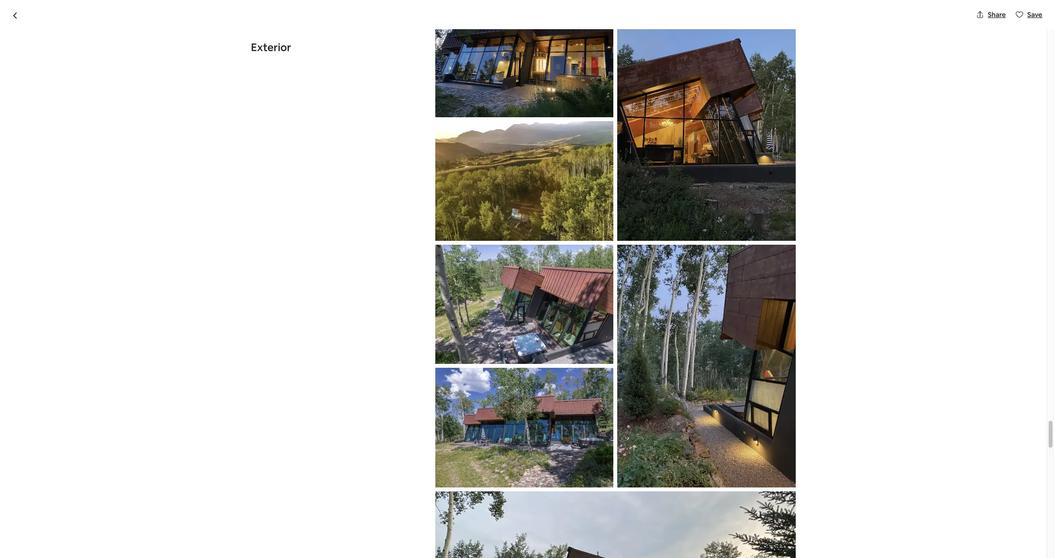 Task type: locate. For each thing, give the bounding box(es) containing it.
a right plus
[[360, 484, 364, 493]]

you
[[665, 430, 677, 438]]

to inside "jon-marc & gigi is offering a 1-time discount for your trip dates. book soon to get this special offer."
[[721, 493, 729, 504]]

to left the guests
[[404, 350, 412, 361]]

this right get
[[745, 493, 758, 504]]

total
[[627, 316, 642, 325]]

0 vertical spatial book
[[627, 474, 645, 484]]

12/10/2023
[[632, 349, 667, 358]]

a inside "jon-marc & gigi is offering a 1-time discount for your trip dates. book soon to get this special offer."
[[680, 484, 684, 494]]

reserve
[[690, 405, 720, 415]]

book
[[627, 474, 645, 484], [682, 493, 700, 504]]

1 horizontal spatial this
[[745, 493, 758, 504]]

0 horizontal spatial this
[[708, 537, 720, 546]]

4.97
[[485, 341, 506, 354]]

show all photos
[[726, 250, 777, 259]]

1 horizontal spatial to
[[721, 493, 729, 504]]

0 vertical spatial to
[[404, 350, 412, 361]]

according
[[365, 350, 402, 361]]

a for dedicated
[[360, 484, 364, 493]]

soon
[[702, 493, 719, 504]]

book now and save 20%.
[[627, 474, 715, 484]]

offer.
[[653, 503, 672, 513]]

special
[[627, 503, 651, 513]]

0 horizontal spatial a
[[360, 484, 364, 493]]

1 vertical spatial to
[[721, 493, 729, 504]]

all
[[745, 250, 752, 259]]

be
[[697, 430, 705, 438]]

book left now
[[627, 474, 645, 484]]

discount
[[710, 484, 741, 494]]

guests
[[413, 350, 438, 361]]

to
[[404, 350, 412, 361], [721, 493, 729, 504]]

homes
[[420, 341, 444, 351]]

to left get
[[721, 493, 729, 504]]

99
[[538, 341, 551, 354]]

0 horizontal spatial to
[[404, 350, 412, 361]]

wifi
[[297, 484, 308, 493]]

1 horizontal spatial book
[[682, 493, 700, 504]]

architectural masterpiece | best view in telluride image 2 image
[[527, 2, 660, 138]]

a
[[680, 484, 684, 494], [360, 484, 364, 493]]

report this listing
[[685, 537, 741, 546]]

before
[[644, 316, 665, 325]]

exterior image 1 image
[[435, 0, 614, 117], [435, 0, 614, 117]]

book left soon
[[682, 493, 700, 504]]

$4,185
[[663, 302, 694, 315]]

of
[[354, 341, 362, 351]]

0 vertical spatial this
[[745, 493, 758, 504]]

1 vertical spatial book
[[682, 493, 700, 504]]

exterior image 4 image
[[435, 245, 614, 364], [435, 245, 614, 364]]

exterior image 2 image
[[618, 0, 796, 241], [618, 0, 796, 241]]

gorgeous drone view that shows how lush the surrounding aspen forest is and how private this location is. image
[[435, 121, 614, 241], [435, 121, 614, 241]]

this inside "jon-marc & gigi is offering a 1-time discount for your trip dates. book soon to get this special offer."
[[745, 493, 758, 504]]

reviews
[[533, 354, 556, 362]]

this left listing
[[708, 537, 720, 546]]

you won't be charged yet
[[665, 430, 745, 438]]

20%.
[[698, 474, 715, 484]]

photos
[[754, 250, 777, 259]]

this
[[745, 493, 758, 504], [708, 537, 720, 546]]

airbnb,
[[337, 350, 364, 361]]

to inside one of the most loved homes on airbnb, according to guests
[[404, 350, 412, 361]]

trip
[[644, 493, 657, 504]]

breath taking mountain view from living room sofa image
[[527, 142, 660, 274]]

exterior image 7 image
[[435, 491, 796, 558], [435, 491, 796, 558]]

$5,039 $4,185 total before taxes
[[627, 302, 694, 325]]

1 horizontal spatial a
[[680, 484, 684, 494]]

dates.
[[659, 493, 680, 504]]

show
[[726, 250, 744, 259]]

one
[[337, 341, 352, 351]]

jon-
[[719, 474, 735, 484]]

exterior image 5 image
[[435, 368, 614, 488], [435, 368, 614, 488]]

for
[[742, 484, 753, 494]]

exterior image 6 image
[[618, 245, 796, 488], [618, 245, 796, 488]]

report this listing button
[[669, 537, 741, 546]]

a left 1-
[[680, 484, 684, 494]]

jon-marc & gigi is offering a 1-time discount for your trip dates. book soon to get this special offer.
[[627, 474, 760, 513]]

reserve button
[[627, 398, 783, 422]]

listing
[[722, 537, 741, 546]]



Task type: describe. For each thing, give the bounding box(es) containing it.
is
[[643, 484, 648, 494]]

photo tour dialog
[[0, 0, 1054, 558]]

12/15/2023
[[711, 349, 746, 358]]

$5,039
[[627, 302, 660, 315]]

workspace.
[[399, 484, 434, 493]]

offering
[[650, 484, 678, 494]]

and
[[664, 474, 678, 484]]

architectural masterpiece | best view in telluride image 4 image
[[664, 2, 796, 138]]

1 vertical spatial this
[[708, 537, 720, 546]]

1-
[[685, 484, 692, 494]]

get
[[731, 493, 743, 504]]

91
[[317, 484, 324, 493]]

marc
[[735, 474, 753, 484]]

architectural masterpiece | best view in telluride image 1 image
[[251, 2, 524, 274]]

yet
[[735, 430, 745, 438]]

won't
[[678, 430, 696, 438]]

gigi
[[627, 484, 641, 494]]

99 reviews
[[533, 341, 556, 362]]

time
[[692, 484, 708, 494]]

save button
[[1012, 6, 1047, 23]]

share button
[[973, 6, 1010, 23]]

one of the most loved homes on airbnb, according to guests
[[337, 341, 455, 361]]

charged
[[707, 430, 733, 438]]

architectural masterpiece | best view in telluride image 5 image
[[664, 142, 796, 274]]

fast
[[282, 484, 295, 493]]

fast wifi at 91 mbps, plus a dedicated workspace.
[[282, 484, 434, 493]]

now
[[647, 474, 663, 484]]

exterior
[[251, 40, 291, 54]]

save
[[680, 474, 696, 484]]

mbps,
[[325, 484, 344, 493]]

&
[[754, 474, 760, 484]]

most
[[377, 341, 396, 351]]

at
[[309, 484, 316, 493]]

plus
[[346, 484, 358, 493]]

the
[[363, 341, 376, 351]]

on
[[446, 341, 455, 351]]

loved
[[398, 341, 418, 351]]

0 horizontal spatial book
[[627, 474, 645, 484]]

show all photos button
[[707, 246, 784, 263]]

dedicated
[[365, 484, 397, 493]]

report
[[685, 537, 707, 546]]

a for 1-
[[680, 484, 684, 494]]

share
[[988, 10, 1006, 19]]

book inside "jon-marc & gigi is offering a 1-time discount for your trip dates. book soon to get this special offer."
[[682, 493, 700, 504]]

your
[[627, 493, 642, 504]]

taxes
[[666, 316, 683, 325]]

save
[[1028, 10, 1043, 19]]



Task type: vqa. For each thing, say whether or not it's contained in the screenshot.
the bedroom
no



